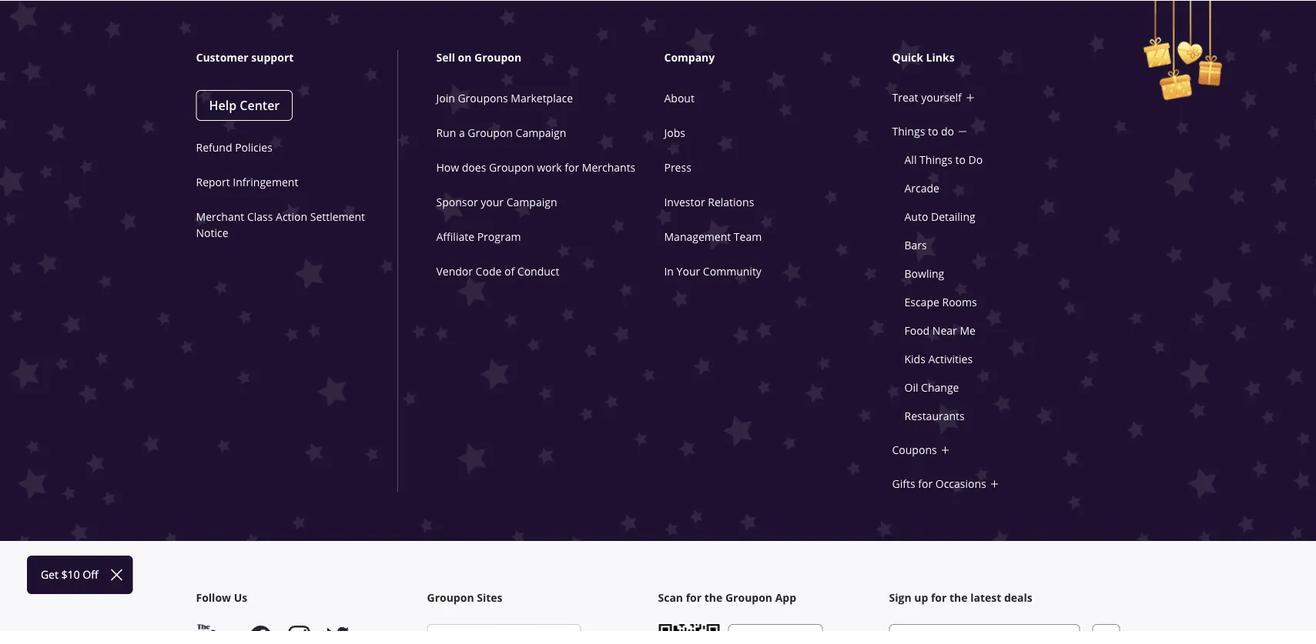 Task type: describe. For each thing, give the bounding box(es) containing it.
near
[[932, 323, 957, 338]]

occasions
[[935, 477, 986, 491]]

work
[[537, 160, 562, 174]]

things to do
[[892, 124, 954, 139]]

for inside "scan for the groupon app" "heading"
[[686, 591, 702, 606]]

your
[[677, 264, 700, 278]]

arcade
[[904, 181, 939, 195]]

about
[[664, 91, 695, 105]]

groupon left app
[[725, 591, 772, 606]]

app
[[775, 591, 796, 606]]

up
[[914, 591, 928, 606]]

gifts
[[892, 477, 915, 491]]

jobs
[[664, 125, 685, 140]]

groupon sites heading
[[427, 591, 658, 606]]

infringement
[[233, 175, 298, 189]]

help center link
[[196, 90, 293, 121]]

merchant
[[196, 209, 244, 224]]

help
[[209, 97, 237, 114]]

center
[[240, 97, 280, 114]]

treat yourself
[[892, 90, 962, 105]]

affiliate program link
[[436, 229, 521, 244]]

restaurants
[[904, 409, 965, 423]]

jobs link
[[664, 125, 685, 140]]

notice
[[196, 226, 228, 240]]

quick links
[[892, 50, 955, 65]]

quick links heading
[[892, 50, 1123, 65]]

sponsor your campaign
[[436, 195, 557, 209]]

vendor code of conduct
[[436, 264, 559, 278]]

settlement
[[310, 209, 365, 224]]

follow us
[[196, 591, 247, 606]]

customer
[[196, 50, 248, 65]]

groupon left the sites
[[427, 591, 474, 606]]

report
[[196, 175, 230, 189]]

in your community link
[[664, 264, 762, 278]]

sell on groupon
[[436, 50, 521, 65]]

press
[[664, 160, 691, 174]]

oil change link
[[904, 380, 959, 395]]

latest
[[970, 591, 1001, 606]]

food near me
[[904, 323, 976, 338]]

refund policies
[[196, 140, 272, 154]]

food
[[904, 323, 930, 338]]

in your community
[[664, 264, 762, 278]]

refund
[[196, 140, 232, 154]]

bowling
[[904, 266, 944, 281]]

sell
[[436, 50, 455, 65]]

follow
[[196, 591, 231, 606]]

links
[[926, 50, 955, 65]]

merchant class action settlement notice link
[[196, 209, 365, 240]]

of
[[504, 264, 515, 278]]

your
[[481, 195, 504, 209]]

company heading
[[664, 50, 895, 65]]

1 horizontal spatial to
[[955, 152, 966, 167]]

1 vertical spatial things
[[919, 152, 952, 167]]

oil
[[904, 380, 918, 395]]

run
[[436, 125, 456, 140]]

a
[[459, 125, 465, 140]]

code
[[476, 264, 502, 278]]

activities
[[928, 352, 973, 366]]

scan for the groupon app
[[658, 591, 796, 606]]

report infringement
[[196, 175, 298, 189]]

how
[[436, 160, 459, 174]]

the inside "heading"
[[704, 591, 723, 606]]

the inside heading
[[949, 591, 968, 606]]

about link
[[664, 91, 695, 105]]

follow us heading
[[196, 591, 427, 606]]

customer support
[[196, 50, 294, 65]]

sign up for the latest deals
[[889, 591, 1032, 606]]

Email Address field
[[889, 624, 1080, 631]]

management
[[664, 229, 731, 244]]

groupon for on
[[474, 50, 521, 65]]

restaurants link
[[904, 409, 965, 423]]

marketplace
[[511, 91, 573, 105]]

food near me link
[[904, 323, 976, 338]]

for right 'work'
[[565, 160, 579, 174]]

1 vertical spatial campaign
[[506, 195, 557, 209]]

groupon for does
[[489, 160, 534, 174]]

support
[[251, 50, 294, 65]]

report infringement link
[[196, 175, 298, 189]]

auto
[[904, 209, 928, 224]]

groupons
[[458, 91, 508, 105]]

bars
[[904, 238, 927, 252]]

sell on groupon heading
[[436, 50, 667, 65]]

auto detailing link
[[904, 209, 975, 224]]



Task type: vqa. For each thing, say whether or not it's contained in the screenshot.
Categories button
no



Task type: locate. For each thing, give the bounding box(es) containing it.
on
[[458, 50, 472, 65]]

the left "latest"
[[949, 591, 968, 606]]

to
[[928, 124, 938, 139], [955, 152, 966, 167]]

scan for the groupon app heading
[[658, 591, 889, 606]]

kids activities
[[904, 352, 973, 366]]

relations
[[708, 195, 754, 209]]

rooms
[[942, 295, 977, 309]]

arcade link
[[904, 181, 939, 195]]

how does groupon work for merchants
[[436, 160, 635, 174]]

conduct
[[517, 264, 559, 278]]

groupon down the "run a groupon campaign"
[[489, 160, 534, 174]]

all things to do link
[[904, 152, 983, 167]]

groupon inside heading
[[474, 50, 521, 65]]

to left do at the top right
[[955, 152, 966, 167]]

groupon for a
[[468, 125, 513, 140]]

company
[[664, 50, 715, 65]]

does
[[462, 160, 486, 174]]

management team link
[[664, 229, 762, 244]]

groupon right "on"
[[474, 50, 521, 65]]

join
[[436, 91, 455, 105]]

groupon sites
[[427, 591, 502, 606]]

coupons
[[892, 443, 937, 457]]

for right scan
[[686, 591, 702, 606]]

change
[[921, 380, 959, 395]]

to left do
[[928, 124, 938, 139]]

1 the from the left
[[704, 591, 723, 606]]

affiliate
[[436, 229, 474, 244]]

for right gifts
[[918, 477, 933, 491]]

merchants
[[582, 160, 635, 174]]

1 vertical spatial to
[[955, 152, 966, 167]]

campaign
[[516, 125, 566, 140], [506, 195, 557, 209]]

quick
[[892, 50, 923, 65]]

1 horizontal spatial the
[[949, 591, 968, 606]]

0 vertical spatial campaign
[[516, 125, 566, 140]]

0 horizontal spatial to
[[928, 124, 938, 139]]

kids
[[904, 352, 926, 366]]

escape rooms
[[904, 295, 977, 309]]

vendor
[[436, 264, 473, 278]]

all
[[904, 152, 917, 167]]

sponsor your campaign link
[[436, 195, 557, 209]]

community
[[703, 264, 762, 278]]

customer support heading
[[196, 50, 397, 65]]

refund policies link
[[196, 140, 272, 154]]

management team
[[664, 229, 762, 244]]

0 horizontal spatial the
[[704, 591, 723, 606]]

yourself
[[921, 90, 962, 105]]

class
[[247, 209, 273, 224]]

do
[[941, 124, 954, 139]]

in
[[664, 264, 674, 278]]

all things to do
[[904, 152, 983, 167]]

us
[[234, 591, 247, 606]]

treat
[[892, 90, 918, 105]]

run a groupon campaign link
[[436, 125, 566, 140]]

group
[[889, 624, 1080, 631]]

detailing
[[931, 209, 975, 224]]

campaign down how does groupon work for merchants
[[506, 195, 557, 209]]

sites
[[477, 591, 502, 606]]

run a groupon campaign
[[436, 125, 566, 140]]

for right up
[[931, 591, 947, 606]]

0 vertical spatial to
[[928, 124, 938, 139]]

sponsor
[[436, 195, 478, 209]]

oil change
[[904, 380, 959, 395]]

join groupons marketplace
[[436, 91, 573, 105]]

kids activities link
[[904, 352, 973, 366]]

2 the from the left
[[949, 591, 968, 606]]

me
[[960, 323, 976, 338]]

action
[[276, 209, 307, 224]]

sign up for the latest deals heading
[[889, 591, 1120, 606]]

investor
[[664, 195, 705, 209]]

merchant class action settlement notice
[[196, 209, 365, 240]]

things right all
[[919, 152, 952, 167]]

escape rooms link
[[904, 295, 977, 309]]

groupon
[[474, 50, 521, 65], [468, 125, 513, 140], [489, 160, 534, 174], [427, 591, 474, 606], [725, 591, 772, 606]]

things up all
[[892, 124, 925, 139]]

things
[[892, 124, 925, 139], [919, 152, 952, 167]]

affiliate program
[[436, 229, 521, 244]]

for
[[565, 160, 579, 174], [918, 477, 933, 491], [686, 591, 702, 606], [931, 591, 947, 606]]

how does groupon work for merchants link
[[436, 160, 635, 174]]

the right scan
[[704, 591, 723, 606]]

join groupons marketplace link
[[436, 91, 573, 105]]

the gist image
[[196, 624, 234, 631]]

groupon right "a"
[[468, 125, 513, 140]]

bowling link
[[904, 266, 944, 281]]

team
[[734, 229, 762, 244]]

for inside sign up for the latest deals heading
[[931, 591, 947, 606]]

vendor code of conduct link
[[436, 264, 559, 278]]

campaign down "marketplace" on the left
[[516, 125, 566, 140]]

investor relations link
[[664, 195, 754, 209]]

policies
[[235, 140, 272, 154]]

auto detailing
[[904, 209, 975, 224]]

0 vertical spatial things
[[892, 124, 925, 139]]

do
[[968, 152, 983, 167]]

program
[[477, 229, 521, 244]]



